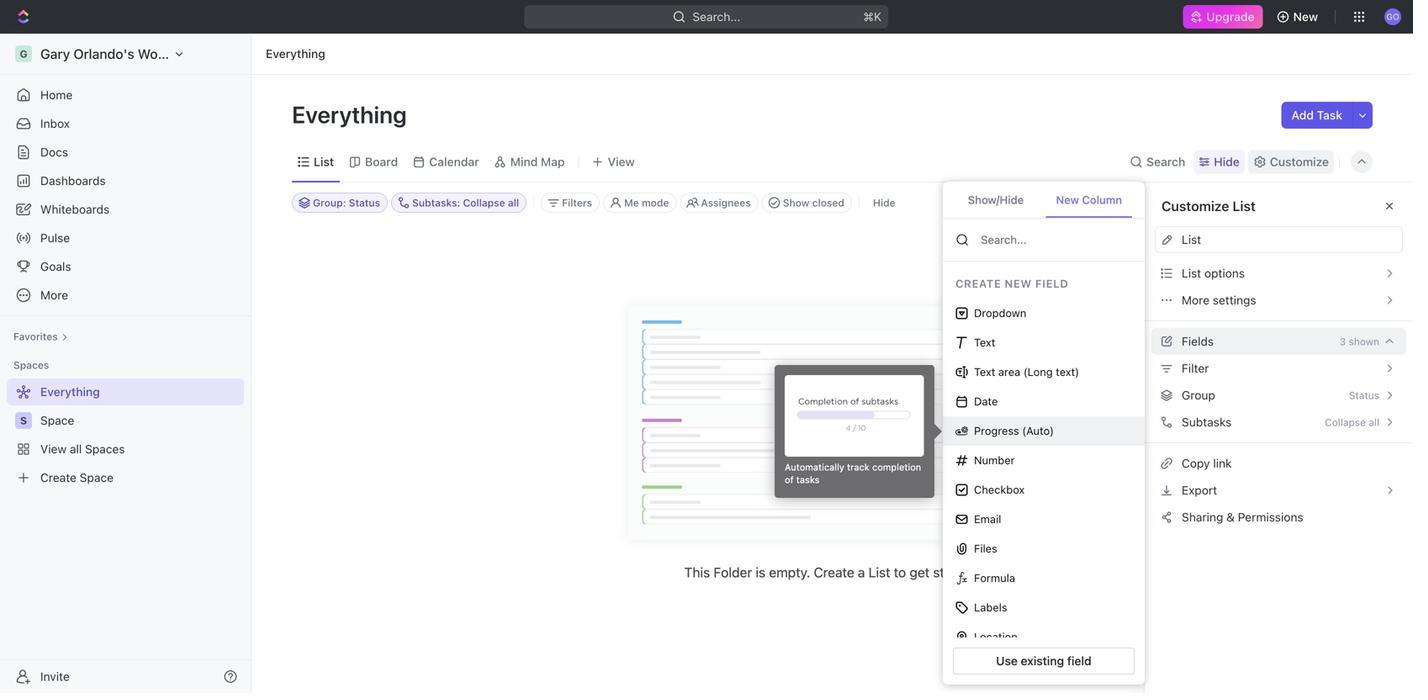 Task type: vqa. For each thing, say whether or not it's contained in the screenshot.
THE LIST link
yes



Task type: locate. For each thing, give the bounding box(es) containing it.
everything for the topmost everything link
[[266, 47, 325, 61]]

0 horizontal spatial collapse
[[463, 197, 505, 209]]

1 vertical spatial spaces
[[85, 442, 125, 456]]

1 vertical spatial hide
[[873, 197, 896, 209]]

task
[[1317, 108, 1343, 122]]

1 vertical spatial customize
[[1162, 198, 1230, 214]]

status up "collapse all"
[[1349, 390, 1380, 401]]

area
[[999, 366, 1021, 378]]

&
[[1227, 510, 1235, 524]]

create
[[40, 471, 77, 485], [814, 565, 855, 581]]

status
[[349, 197, 380, 209], [1349, 390, 1380, 401]]

new button
[[1270, 3, 1329, 30]]

status right 'group:' in the top left of the page
[[349, 197, 380, 209]]

0 horizontal spatial status
[[349, 197, 380, 209]]

1 horizontal spatial hide
[[1214, 155, 1240, 169]]

1 vertical spatial new
[[1056, 194, 1080, 206]]

show closed button
[[762, 193, 852, 213]]

1 horizontal spatial view
[[608, 155, 635, 169]]

1 horizontal spatial customize
[[1270, 155, 1329, 169]]

view inside 'link'
[[40, 442, 67, 456]]

1 text from the top
[[974, 336, 996, 349]]

1 horizontal spatial everything link
[[262, 44, 330, 64]]

more down goals
[[40, 288, 68, 302]]

0 horizontal spatial new
[[1056, 194, 1080, 206]]

0 horizontal spatial customize
[[1162, 198, 1230, 214]]

0 vertical spatial everything
[[266, 47, 325, 61]]

1 vertical spatial space
[[80, 471, 114, 485]]

column
[[1082, 194, 1122, 206]]

view
[[608, 155, 635, 169], [40, 442, 67, 456]]

tab list containing show/hide
[[943, 182, 1145, 219]]

goals link
[[7, 253, 244, 280]]

docs link
[[7, 139, 244, 166]]

1 horizontal spatial more
[[1182, 293, 1210, 307]]

0 vertical spatial customize
[[1270, 155, 1329, 169]]

list options button
[[1155, 260, 1403, 287]]

space
[[40, 414, 74, 427], [80, 471, 114, 485]]

automatically track completion of tasks
[[785, 462, 922, 485]]

shown
[[1349, 336, 1380, 347]]

tree
[[7, 379, 244, 491]]

calendar link
[[426, 150, 479, 174]]

collapse all
[[1325, 416, 1380, 428]]

upgrade link
[[1183, 5, 1263, 29]]

more down list options
[[1182, 293, 1210, 307]]

0 horizontal spatial hide
[[873, 197, 896, 209]]

0 horizontal spatial spaces
[[13, 359, 49, 371]]

use
[[996, 654, 1018, 668]]

more inside button
[[1182, 293, 1210, 307]]

sharing & permissions
[[1182, 510, 1304, 524]]

settings
[[1213, 293, 1257, 307]]

copy link button
[[1155, 450, 1403, 477]]

copy
[[1182, 456, 1210, 470]]

2 text from the top
[[974, 366, 996, 378]]

new left column
[[1056, 194, 1080, 206]]

collapse right subtasks:
[[463, 197, 505, 209]]

customize for customize
[[1270, 155, 1329, 169]]

0 vertical spatial hide
[[1214, 155, 1240, 169]]

everything link
[[262, 44, 330, 64], [7, 379, 241, 406]]

1 vertical spatial all
[[1369, 416, 1380, 428]]

favorites button
[[7, 326, 75, 347]]

1 vertical spatial everything link
[[7, 379, 241, 406]]

1 vertical spatial create
[[814, 565, 855, 581]]

search...
[[693, 10, 741, 24]]

1 vertical spatial collapse
[[1325, 416, 1366, 428]]

everything
[[266, 47, 325, 61], [292, 101, 412, 128], [40, 385, 100, 399]]

copy link
[[1182, 456, 1232, 470]]

progress
[[974, 425, 1019, 437]]

1 horizontal spatial create
[[814, 565, 855, 581]]

all down shown
[[1369, 416, 1380, 428]]

filter
[[1182, 361, 1209, 375]]

mode
[[642, 197, 669, 209]]

0 vertical spatial new
[[1294, 10, 1318, 24]]

tree inside 'sidebar' navigation
[[7, 379, 244, 491]]

workspace
[[138, 46, 208, 62]]

customize for customize list
[[1162, 198, 1230, 214]]

space right s
[[40, 414, 74, 427]]

1 horizontal spatial spaces
[[85, 442, 125, 456]]

spaces down the favorites
[[13, 359, 49, 371]]

all down mind
[[508, 197, 519, 209]]

0 horizontal spatial all
[[70, 442, 82, 456]]

group: status
[[313, 197, 380, 209]]

view up me
[[608, 155, 635, 169]]

1 horizontal spatial new
[[1294, 10, 1318, 24]]

inbox
[[40, 117, 70, 130]]

customize down hide dropdown button
[[1162, 198, 1230, 214]]

subtasks
[[1182, 415, 1232, 429]]

create left a
[[814, 565, 855, 581]]

hide inside dropdown button
[[1214, 155, 1240, 169]]

files
[[974, 542, 998, 555]]

go button
[[1380, 3, 1407, 30]]

0 vertical spatial view
[[608, 155, 635, 169]]

mind
[[510, 155, 538, 169]]

a
[[858, 565, 865, 581]]

new column button
[[1046, 183, 1132, 218]]

view button
[[586, 150, 641, 174]]

fields
[[1182, 334, 1214, 348]]

0 horizontal spatial create
[[40, 471, 77, 485]]

more for more
[[40, 288, 68, 302]]

3 shown
[[1340, 336, 1380, 347]]

1 vertical spatial text
[[974, 366, 996, 378]]

customize inside customize button
[[1270, 155, 1329, 169]]

2 horizontal spatial all
[[1369, 416, 1380, 428]]

more inside "dropdown button"
[[40, 288, 68, 302]]

list up 'group:' in the top left of the page
[[314, 155, 334, 169]]

0 horizontal spatial view
[[40, 442, 67, 456]]

0 vertical spatial create
[[40, 471, 77, 485]]

0 horizontal spatial everything link
[[7, 379, 241, 406]]

all inside 'link'
[[70, 442, 82, 456]]

list right a
[[869, 565, 891, 581]]

hide right closed
[[873, 197, 896, 209]]

tree containing everything
[[7, 379, 244, 491]]

everything inside 'sidebar' navigation
[[40, 385, 100, 399]]

2 vertical spatial all
[[70, 442, 82, 456]]

invite
[[40, 670, 70, 684]]

list left options
[[1182, 266, 1202, 280]]

new inside button
[[1056, 194, 1080, 206]]

1 vertical spatial status
[[1349, 390, 1380, 401]]

this
[[684, 565, 710, 581]]

assignees button
[[680, 193, 759, 213]]

create down view all spaces
[[40, 471, 77, 485]]

more button
[[7, 282, 244, 309]]

text down dropdown
[[974, 336, 996, 349]]

text)
[[1056, 366, 1080, 378]]

collapse up the copy link button
[[1325, 416, 1366, 428]]

(auto)
[[1022, 425, 1054, 437]]

view inside button
[[608, 155, 635, 169]]

all for collapse all
[[1369, 416, 1380, 428]]

tasks
[[797, 475, 820, 485]]

text left area
[[974, 366, 996, 378]]

everything for everything link within 'sidebar' navigation
[[40, 385, 100, 399]]

go
[[1387, 12, 1400, 21]]

started.
[[933, 565, 981, 581]]

list down hide dropdown button
[[1233, 198, 1256, 214]]

use existing field button
[[953, 648, 1135, 675]]

0 vertical spatial space
[[40, 414, 74, 427]]

new inside button
[[1294, 10, 1318, 24]]

create inside 'sidebar' navigation
[[40, 471, 77, 485]]

0 vertical spatial text
[[974, 336, 996, 349]]

tab list
[[943, 182, 1145, 219]]

hide
[[1214, 155, 1240, 169], [873, 197, 896, 209]]

3
[[1340, 336, 1346, 347]]

sharing & permissions button
[[1155, 504, 1403, 531]]

1 horizontal spatial all
[[508, 197, 519, 209]]

new right 'upgrade'
[[1294, 10, 1318, 24]]

list link
[[310, 150, 334, 174]]

0 horizontal spatial more
[[40, 288, 68, 302]]

1 horizontal spatial collapse
[[1325, 416, 1366, 428]]

0 vertical spatial spaces
[[13, 359, 49, 371]]

completion
[[872, 462, 922, 473]]

more settings button
[[1155, 287, 1403, 314]]

new
[[1294, 10, 1318, 24], [1056, 194, 1080, 206]]

0 vertical spatial all
[[508, 197, 519, 209]]

space down view all spaces
[[80, 471, 114, 485]]

empty.
[[769, 565, 810, 581]]

1 vertical spatial view
[[40, 442, 67, 456]]

2 vertical spatial everything
[[40, 385, 100, 399]]

spaces up create space link
[[85, 442, 125, 456]]

formula
[[974, 572, 1016, 585]]

dashboards link
[[7, 167, 244, 194]]

0 vertical spatial status
[[349, 197, 380, 209]]

closed
[[812, 197, 845, 209]]

more
[[40, 288, 68, 302], [1182, 293, 1210, 307]]

view up create space
[[40, 442, 67, 456]]

all up create space
[[70, 442, 82, 456]]

all
[[508, 197, 519, 209], [1369, 416, 1380, 428], [70, 442, 82, 456]]

customize up search tasks... text box at the top right of the page
[[1270, 155, 1329, 169]]

1 horizontal spatial status
[[1349, 390, 1380, 401]]

hide up customize list
[[1214, 155, 1240, 169]]



Task type: describe. For each thing, give the bounding box(es) containing it.
me
[[624, 197, 639, 209]]

show closed
[[783, 197, 845, 209]]

subtasks: collapse all
[[412, 197, 519, 209]]

filter button
[[1145, 355, 1414, 382]]

group
[[1182, 388, 1216, 402]]

filters
[[562, 197, 592, 209]]

pulse link
[[7, 225, 244, 252]]

customize list
[[1162, 198, 1256, 214]]

space, , element
[[15, 412, 32, 429]]

view for view all spaces
[[40, 442, 67, 456]]

map
[[541, 155, 565, 169]]

gary orlando's workspace, , element
[[15, 45, 32, 62]]

hide inside button
[[873, 197, 896, 209]]

list down customize list
[[1182, 233, 1202, 247]]

view all spaces link
[[7, 436, 241, 463]]

list inside list options button
[[1182, 266, 1202, 280]]

orlando's
[[74, 46, 134, 62]]

goals
[[40, 260, 71, 273]]

1 horizontal spatial space
[[80, 471, 114, 485]]

list inside list link
[[314, 155, 334, 169]]

0 horizontal spatial space
[[40, 414, 74, 427]]

gary orlando's workspace
[[40, 46, 208, 62]]

(long
[[1024, 366, 1053, 378]]

favorites
[[13, 331, 58, 342]]

s
[[20, 415, 27, 427]]

number
[[974, 454, 1015, 467]]

pulse
[[40, 231, 70, 245]]

add task
[[1292, 108, 1343, 122]]

new column
[[1056, 194, 1122, 206]]

home
[[40, 88, 73, 102]]

Search field
[[979, 232, 1132, 247]]

0 vertical spatial collapse
[[463, 197, 505, 209]]

more settings
[[1182, 293, 1257, 307]]

view button
[[586, 142, 641, 182]]

show/hide
[[968, 194, 1024, 206]]

view for view
[[608, 155, 635, 169]]

this folder is empty. create a list to get started.
[[684, 565, 981, 581]]

dashboards
[[40, 174, 106, 188]]

whiteboards link
[[7, 196, 244, 223]]

view all spaces
[[40, 442, 125, 456]]

email
[[974, 513, 1002, 526]]

0 vertical spatial everything link
[[262, 44, 330, 64]]

text area (long text)
[[974, 366, 1080, 378]]

new for new column
[[1056, 194, 1080, 206]]

show
[[783, 197, 810, 209]]

options
[[1205, 266, 1245, 280]]

all for view all spaces
[[70, 442, 82, 456]]

spaces inside 'link'
[[85, 442, 125, 456]]

add task button
[[1282, 102, 1353, 129]]

hide button
[[1194, 150, 1245, 174]]

field
[[1068, 654, 1092, 668]]

progress (auto)
[[974, 425, 1054, 437]]

g
[[20, 48, 27, 60]]

track
[[847, 462, 870, 473]]

search
[[1147, 155, 1186, 169]]

gary
[[40, 46, 70, 62]]

of
[[785, 475, 794, 485]]

list options
[[1182, 266, 1245, 280]]

everything link inside 'sidebar' navigation
[[7, 379, 241, 406]]

docs
[[40, 145, 68, 159]]

is
[[756, 565, 766, 581]]

get
[[910, 565, 930, 581]]

filter button
[[1155, 355, 1403, 382]]

more for more settings
[[1182, 293, 1210, 307]]

automatically
[[785, 462, 845, 473]]

assignees
[[701, 197, 751, 209]]

upgrade
[[1207, 10, 1255, 24]]

export
[[1182, 483, 1218, 497]]

filters button
[[541, 193, 600, 213]]

home link
[[7, 82, 244, 109]]

folder
[[714, 565, 752, 581]]

date
[[974, 395, 998, 408]]

1 vertical spatial everything
[[292, 101, 412, 128]]

sharing
[[1182, 510, 1224, 524]]

subtasks:
[[412, 197, 460, 209]]

customize button
[[1248, 150, 1334, 174]]

to
[[894, 565, 906, 581]]

inbox link
[[7, 110, 244, 137]]

search button
[[1125, 150, 1191, 174]]

existing
[[1021, 654, 1064, 668]]

new for new
[[1294, 10, 1318, 24]]

me mode
[[624, 197, 669, 209]]

location
[[974, 631, 1018, 643]]

link
[[1214, 456, 1232, 470]]

Search tasks... text field
[[1204, 190, 1372, 215]]

text for text
[[974, 336, 996, 349]]

add
[[1292, 108, 1314, 122]]

labels
[[974, 601, 1008, 614]]

text for text area (long text)
[[974, 366, 996, 378]]

permissions
[[1238, 510, 1304, 524]]

sidebar navigation
[[0, 34, 255, 693]]

board
[[365, 155, 398, 169]]



